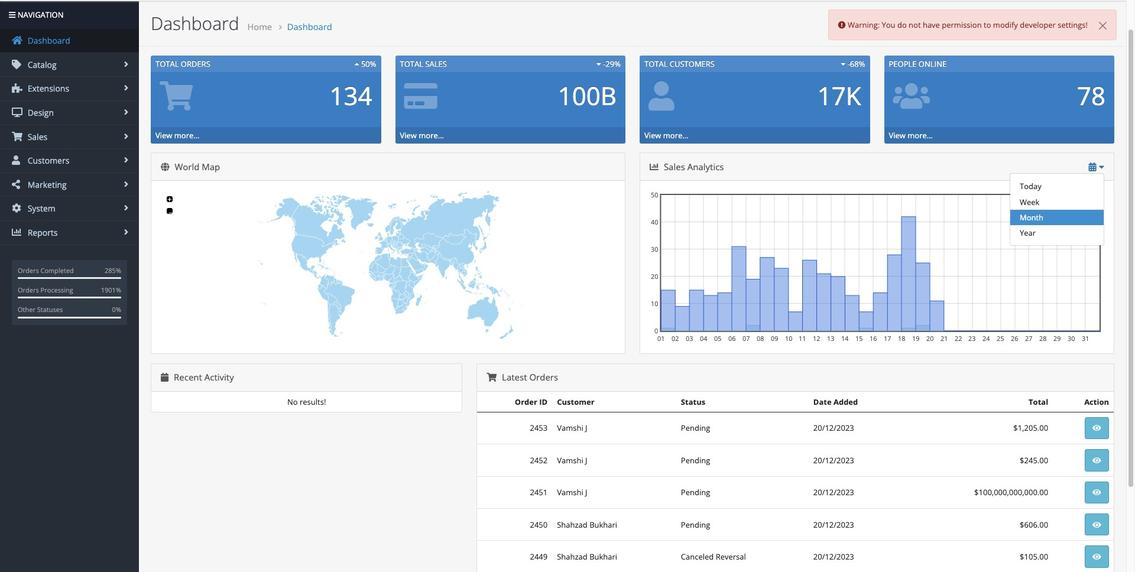 Task type: locate. For each thing, give the bounding box(es) containing it.
2 horizontal spatial customers
[[1065, 209, 1097, 218]]

vamshi j right 2451
[[557, 488, 588, 498]]

design link
[[0, 101, 139, 125]]

added
[[834, 397, 859, 407]]

-29%
[[602, 59, 621, 69]]

vamshi down 'customer'
[[557, 423, 584, 434]]

shahzad for 2450
[[557, 520, 588, 530]]

dashboard up total orders
[[151, 11, 239, 35]]

20/12/2023
[[814, 423, 855, 434], [814, 455, 855, 466], [814, 488, 855, 498], [814, 520, 855, 530], [814, 552, 855, 563]]

processing
[[41, 286, 73, 295]]

caret down image for 100b
[[597, 60, 602, 68]]

-
[[604, 59, 606, 69], [848, 59, 851, 69]]

0 vertical spatial view image
[[1093, 457, 1102, 465]]

1 pending from the top
[[681, 423, 711, 434]]

1 vamshi j from the top
[[557, 423, 588, 434]]

caret down image left 68%
[[841, 60, 846, 68]]

vamshi
[[557, 423, 584, 434], [557, 455, 584, 466], [557, 488, 584, 498]]

0 horizontal spatial shopping cart image
[[12, 132, 22, 141]]

more...
[[174, 130, 200, 141], [419, 130, 444, 141], [664, 130, 689, 141], [908, 130, 934, 141]]

1 vamshi from the top
[[557, 423, 584, 434]]

01
[[658, 334, 665, 343]]

0 vertical spatial vamshi j
[[557, 423, 588, 434]]

shopping cart image inside sales link
[[12, 132, 22, 141]]

3 view image from the top
[[1093, 554, 1102, 561]]

2 vamshi j from the top
[[557, 455, 588, 466]]

0 vertical spatial shahzad
[[557, 520, 588, 530]]

desktop image
[[12, 108, 22, 117]]

latest orders
[[500, 372, 559, 384]]

0 horizontal spatial 30
[[651, 245, 659, 254]]

system link
[[0, 197, 139, 221]]

view image for $245.00
[[1093, 457, 1102, 465]]

26
[[1012, 334, 1019, 343]]

2 horizontal spatial sales
[[664, 161, 686, 173]]

3 vamshi from the top
[[557, 488, 584, 498]]

j right 2452
[[586, 455, 588, 466]]

marketing
[[25, 179, 67, 190]]

1 more... from the left
[[174, 130, 200, 141]]

4 pending from the top
[[681, 520, 711, 530]]

- up 100b
[[604, 59, 606, 69]]

29
[[1054, 334, 1062, 343]]

1 horizontal spatial shopping cart image
[[487, 373, 497, 382]]

shahzad bukhari right 2449
[[557, 552, 618, 563]]

20 right 19
[[927, 334, 934, 343]]

1 vertical spatial shahzad
[[557, 552, 588, 563]]

view more... link for 100b
[[400, 130, 444, 141]]

1 caret down image from the left
[[597, 60, 602, 68]]

3 more... from the left
[[664, 130, 689, 141]]

j for 2451
[[586, 488, 588, 498]]

2 view image from the top
[[1093, 522, 1102, 529]]

1 vertical spatial view image
[[1093, 489, 1102, 497]]

world map
[[172, 161, 220, 173]]

30
[[651, 245, 659, 254], [1068, 334, 1076, 343]]

view more... for 134
[[156, 130, 200, 141]]

1 vertical spatial j
[[586, 455, 588, 466]]

- up 17k
[[848, 59, 851, 69]]

3 view from the left
[[645, 130, 662, 141]]

dashboard up catalog
[[25, 35, 70, 46]]

dashboard
[[151, 11, 239, 35], [287, 21, 332, 33], [25, 35, 70, 46]]

2 vamshi from the top
[[557, 455, 584, 466]]

3 vamshi j from the top
[[557, 488, 588, 498]]

dashboard link up catalog link
[[0, 29, 139, 53]]

extensions
[[25, 83, 69, 94]]

extensions link
[[0, 77, 139, 101]]

vamshi j for 2451
[[557, 488, 588, 498]]

view more... for 100b
[[400, 130, 444, 141]]

view more...
[[156, 130, 200, 141], [400, 130, 444, 141], [645, 130, 689, 141], [890, 130, 934, 141]]

4 view more... from the left
[[890, 130, 934, 141]]

j down 'customer'
[[586, 423, 588, 434]]

0 vertical spatial 20
[[651, 272, 659, 281]]

sales
[[426, 59, 447, 69], [25, 131, 47, 142], [664, 161, 686, 173]]

1 vertical spatial view image
[[1093, 522, 1102, 529]]

0 vertical spatial customers
[[670, 59, 715, 69]]

22
[[955, 334, 963, 343]]

20/12/2023 for $606.00
[[814, 520, 855, 530]]

2452
[[530, 455, 548, 466]]

today week month year
[[1021, 181, 1044, 238]]

sales for sales
[[25, 131, 47, 142]]

1 vertical spatial shopping cart image
[[487, 373, 497, 382]]

2 view image from the top
[[1093, 489, 1102, 497]]

2 more... from the left
[[419, 130, 444, 141]]

1 j from the top
[[586, 423, 588, 434]]

1 20/12/2023 from the top
[[814, 423, 855, 434]]

1 vertical spatial shahzad bukhari
[[557, 552, 618, 563]]

- for 100b
[[604, 59, 606, 69]]

view more... link
[[156, 130, 200, 141], [400, 130, 444, 141], [645, 130, 689, 141], [890, 130, 934, 141]]

40
[[651, 218, 659, 227]]

view image
[[1093, 457, 1102, 465], [1093, 489, 1102, 497], [1093, 554, 1102, 561]]

1 vertical spatial vamshi
[[557, 455, 584, 466]]

0 vertical spatial j
[[586, 423, 588, 434]]

1 vertical spatial vamshi j
[[557, 455, 588, 466]]

0 horizontal spatial caret down image
[[597, 60, 602, 68]]

chart bar image
[[12, 228, 22, 237]]

modify
[[994, 20, 1019, 30]]

2 - from the left
[[848, 59, 851, 69]]

1 - from the left
[[604, 59, 606, 69]]

1 horizontal spatial 30
[[1068, 334, 1076, 343]]

4 view more... link from the left
[[890, 130, 934, 141]]

home link
[[248, 21, 272, 33]]

1 horizontal spatial caret down image
[[841, 60, 846, 68]]

10 left the "11" at the right bottom of the page
[[786, 334, 793, 343]]

1 vertical spatial bukhari
[[590, 552, 618, 563]]

other
[[18, 305, 35, 314]]

reports link
[[0, 221, 139, 245]]

0 vertical spatial shopping cart image
[[12, 132, 22, 141]]

dashboard link
[[287, 21, 332, 33], [0, 29, 139, 53]]

caret down image left '29%'
[[597, 60, 602, 68]]

30 down 40
[[651, 245, 659, 254]]

1 view image from the top
[[1093, 457, 1102, 465]]

vamshi for 2453
[[557, 423, 584, 434]]

pending
[[681, 423, 711, 434], [681, 455, 711, 466], [681, 488, 711, 498], [681, 520, 711, 530]]

4 view from the left
[[890, 130, 906, 141]]

j right 2451
[[586, 488, 588, 498]]

caret down image for 17k
[[841, 60, 846, 68]]

3 j from the top
[[586, 488, 588, 498]]

orders processing
[[18, 286, 73, 295]]

1 horizontal spatial dashboard
[[151, 11, 239, 35]]

bukhari for 2449
[[590, 552, 618, 563]]

5 20/12/2023 from the top
[[814, 552, 855, 563]]

people
[[890, 59, 917, 69]]

2 bukhari from the top
[[590, 552, 618, 563]]

134
[[330, 79, 372, 113]]

2 view from the left
[[400, 130, 417, 141]]

2 vertical spatial vamshi
[[557, 488, 584, 498]]

shopping cart image
[[12, 132, 22, 141], [487, 373, 497, 382]]

shahzad right 2449
[[557, 552, 588, 563]]

78
[[1078, 79, 1106, 113]]

20/12/2023 for $1,205.00
[[814, 423, 855, 434]]

2 shahzad bukhari from the top
[[557, 552, 618, 563]]

2 shahzad from the top
[[557, 552, 588, 563]]

caret down image
[[597, 60, 602, 68], [841, 60, 846, 68]]

dashboard link right home
[[287, 21, 332, 33]]

3 pending from the top
[[681, 488, 711, 498]]

1 bukhari from the top
[[590, 520, 618, 530]]

vamshi right 2452
[[557, 455, 584, 466]]

1 shahzad from the top
[[557, 520, 588, 530]]

vamshi right 2451
[[557, 488, 584, 498]]

3 20/12/2023 from the top
[[814, 488, 855, 498]]

1 horizontal spatial 10
[[786, 334, 793, 343]]

j for 2452
[[586, 455, 588, 466]]

30 left 31
[[1068, 334, 1076, 343]]

0 vertical spatial vamshi
[[557, 423, 584, 434]]

1 shahzad bukhari from the top
[[557, 520, 618, 530]]

2 20/12/2023 from the top
[[814, 455, 855, 466]]

1 horizontal spatial -
[[848, 59, 851, 69]]

1 horizontal spatial customers
[[670, 59, 715, 69]]

1 vertical spatial sales
[[25, 131, 47, 142]]

1 view image from the top
[[1093, 425, 1102, 433]]

20/12/2023 for $105.00
[[814, 552, 855, 563]]

bukhari
[[590, 520, 618, 530], [590, 552, 618, 563]]

$606.00
[[1021, 520, 1049, 530]]

27
[[1026, 334, 1033, 343]]

25
[[997, 334, 1005, 343]]

vamshi j for 2453
[[557, 423, 588, 434]]

orders
[[181, 59, 210, 69], [18, 266, 39, 275], [18, 286, 39, 295], [530, 372, 559, 384]]

caret down image
[[1100, 163, 1105, 171]]

0 vertical spatial shahzad bukhari
[[557, 520, 618, 530]]

1 view from the left
[[156, 130, 172, 141]]

2 j from the top
[[586, 455, 588, 466]]

0 vertical spatial sales
[[426, 59, 447, 69]]

2 vertical spatial j
[[586, 488, 588, 498]]

system
[[25, 203, 56, 214]]

04
[[700, 334, 708, 343]]

view image for $100,000,000,000.00
[[1093, 489, 1102, 497]]

year link
[[1011, 225, 1105, 241]]

view image for $105.00
[[1093, 554, 1102, 561]]

16
[[870, 334, 878, 343]]

2 view more... from the left
[[400, 130, 444, 141]]

catalog link
[[0, 53, 139, 77]]

20/12/2023 for $245.00
[[814, 455, 855, 466]]

vamshi j down 'customer'
[[557, 423, 588, 434]]

shopping cart image for latest orders
[[487, 373, 497, 382]]

1 horizontal spatial 20
[[927, 334, 934, 343]]

3 view more... from the left
[[645, 130, 689, 141]]

2 horizontal spatial dashboard
[[287, 21, 332, 33]]

0 horizontal spatial 10
[[651, 299, 659, 308]]

0 horizontal spatial 20
[[651, 272, 659, 281]]

not
[[909, 20, 921, 30]]

13
[[828, 334, 835, 343]]

2 view more... link from the left
[[400, 130, 444, 141]]

reports
[[25, 227, 58, 238]]

shahzad bukhari
[[557, 520, 618, 530], [557, 552, 618, 563]]

globe image
[[161, 163, 170, 171]]

0 vertical spatial view image
[[1093, 425, 1102, 433]]

1 horizontal spatial dashboard link
[[287, 21, 332, 33]]

18
[[899, 334, 906, 343]]

4 20/12/2023 from the top
[[814, 520, 855, 530]]

1 vertical spatial 10
[[786, 334, 793, 343]]

dashboard right home
[[287, 21, 332, 33]]

recent activity
[[172, 372, 234, 384]]

vamshi j right 2452
[[557, 455, 588, 466]]

view image
[[1093, 425, 1102, 433], [1093, 522, 1102, 529]]

shahzad bukhari right 2450
[[557, 520, 618, 530]]

j for 2453
[[586, 423, 588, 434]]

0 horizontal spatial -
[[604, 59, 606, 69]]

0
[[655, 327, 659, 335]]

analytics
[[688, 161, 724, 173]]

2 caret down image from the left
[[841, 60, 846, 68]]

4 more... from the left
[[908, 130, 934, 141]]

2 vertical spatial vamshi j
[[557, 488, 588, 498]]

1 vertical spatial customers
[[25, 155, 69, 166]]

$245.00
[[1021, 455, 1049, 466]]

20 down 40
[[651, 272, 659, 281]]

catalog
[[25, 59, 57, 70]]

1 view more... link from the left
[[156, 130, 200, 141]]

view more... for 17k
[[645, 130, 689, 141]]

total
[[156, 59, 179, 69], [400, 59, 424, 69], [645, 59, 668, 69], [1029, 397, 1049, 407]]

1 horizontal spatial sales
[[426, 59, 447, 69]]

2 vertical spatial sales
[[664, 161, 686, 173]]

1 view more... from the left
[[156, 130, 200, 141]]

0 vertical spatial bukhari
[[590, 520, 618, 530]]

other statuses
[[18, 305, 63, 314]]

3 view more... link from the left
[[645, 130, 689, 141]]

2 vertical spatial customers
[[1065, 209, 1097, 218]]

shopping cart image up the user image
[[12, 132, 22, 141]]

permission
[[943, 20, 982, 30]]

2 vertical spatial view image
[[1093, 554, 1102, 561]]

navigation
[[16, 9, 64, 20]]

shopping cart image left latest at the bottom left
[[487, 373, 497, 382]]

view for 134
[[156, 130, 172, 141]]

latest
[[502, 372, 527, 384]]

0 horizontal spatial sales
[[25, 131, 47, 142]]

order
[[515, 397, 538, 407]]

action
[[1085, 397, 1110, 407]]

2 pending from the top
[[681, 455, 711, 466]]

more... for 100b
[[419, 130, 444, 141]]

shahzad right 2450
[[557, 520, 588, 530]]

cog image
[[12, 204, 22, 213]]

results!
[[300, 397, 326, 407]]

10 up the 0
[[651, 299, 659, 308]]



Task type: describe. For each thing, give the bounding box(es) containing it.
have
[[923, 20, 941, 30]]

no results!
[[288, 397, 326, 407]]

week link
[[1011, 194, 1105, 210]]

exclamation circle image
[[839, 21, 846, 29]]

vamshi for 2452
[[557, 455, 584, 466]]

02
[[672, 334, 679, 343]]

view for 78
[[890, 130, 906, 141]]

you
[[882, 20, 896, 30]]

more... for 17k
[[664, 130, 689, 141]]

1 vertical spatial 20
[[927, 334, 934, 343]]

status
[[681, 397, 706, 407]]

- for 17k
[[848, 59, 851, 69]]

today link
[[1011, 179, 1105, 194]]

to
[[984, 20, 992, 30]]

share alt image
[[12, 180, 22, 189]]

0 vertical spatial 30
[[651, 245, 659, 254]]

home image
[[12, 36, 22, 45]]

today
[[1021, 181, 1042, 192]]

09
[[771, 334, 779, 343]]

date
[[814, 397, 832, 407]]

calendar alt image
[[1090, 163, 1097, 171]]

view image for $1,205.00
[[1093, 425, 1102, 433]]

1901%
[[101, 286, 121, 295]]

bars image
[[9, 11, 16, 19]]

pending for 2453
[[681, 423, 711, 434]]

vamshi j for 2452
[[557, 455, 588, 466]]

21
[[941, 334, 949, 343]]

0 vertical spatial 10
[[651, 299, 659, 308]]

0 horizontal spatial dashboard
[[25, 35, 70, 46]]

no
[[288, 397, 298, 407]]

puzzle piece image
[[12, 84, 22, 93]]

total sales
[[400, 59, 447, 69]]

calendar image
[[161, 373, 169, 382]]

online
[[919, 59, 947, 69]]

completed
[[41, 266, 74, 275]]

canceled
[[681, 552, 714, 563]]

12
[[813, 334, 821, 343]]

19
[[913, 334, 920, 343]]

50%
[[359, 59, 377, 69]]

bukhari for 2450
[[590, 520, 618, 530]]

20/12/2023 for $100,000,000,000.00
[[814, 488, 855, 498]]

07
[[743, 334, 750, 343]]

−
[[169, 208, 173, 218]]

sales link
[[0, 125, 139, 149]]

sales for sales analytics
[[664, 161, 686, 173]]

total customers
[[645, 59, 715, 69]]

canceled reversal
[[681, 552, 747, 563]]

pending for 2451
[[681, 488, 711, 498]]

pending for 2450
[[681, 520, 711, 530]]

$100,000,000,000.00
[[975, 488, 1049, 498]]

2453
[[530, 423, 548, 434]]

settings!
[[1059, 20, 1089, 30]]

shahzad for 2449
[[557, 552, 588, 563]]

world
[[175, 161, 200, 173]]

do
[[898, 20, 907, 30]]

view more... link for 17k
[[645, 130, 689, 141]]

31
[[1083, 334, 1090, 343]]

recent
[[174, 372, 202, 384]]

17k
[[818, 79, 862, 113]]

23
[[969, 334, 976, 343]]

29%
[[606, 59, 621, 69]]

week
[[1021, 197, 1040, 207]]

+
[[168, 194, 172, 205]]

developer setting image
[[1100, 20, 1107, 28]]

$1,205.00
[[1014, 423, 1049, 434]]

orders completed
[[18, 266, 74, 275]]

shahzad bukhari for 2449
[[557, 552, 618, 563]]

0 horizontal spatial dashboard link
[[0, 29, 139, 53]]

1 vertical spatial 30
[[1068, 334, 1076, 343]]

view more... link for 78
[[890, 130, 934, 141]]

total orders
[[156, 59, 210, 69]]

view more... for 78
[[890, 130, 934, 141]]

pending for 2452
[[681, 455, 711, 466]]

marketing link
[[0, 173, 139, 197]]

home
[[248, 21, 272, 33]]

sales analytics
[[662, 161, 724, 173]]

date added
[[814, 397, 859, 407]]

shopping cart image for sales
[[12, 132, 22, 141]]

warning:
[[848, 20, 880, 30]]

map
[[202, 161, 220, 173]]

warning: you do not have permission to modify developer settings!
[[846, 20, 1089, 30]]

2451
[[530, 488, 548, 498]]

0 horizontal spatial customers
[[25, 155, 69, 166]]

+ −
[[168, 194, 173, 218]]

view image for $606.00
[[1093, 522, 1102, 529]]

0%
[[112, 305, 121, 314]]

total for 100b
[[400, 59, 424, 69]]

vamshi for 2451
[[557, 488, 584, 498]]

view more... link for 134
[[156, 130, 200, 141]]

view for 100b
[[400, 130, 417, 141]]

chart bar image
[[650, 163, 659, 171]]

2450
[[530, 520, 548, 530]]

statuses
[[37, 305, 63, 314]]

activity
[[205, 372, 234, 384]]

285%
[[105, 266, 121, 275]]

tag image
[[12, 60, 22, 69]]

view for 17k
[[645, 130, 662, 141]]

year
[[1021, 228, 1037, 238]]

more... for 134
[[174, 130, 200, 141]]

100b
[[558, 79, 617, 113]]

people online
[[890, 59, 947, 69]]

14
[[842, 334, 849, 343]]

more... for 78
[[908, 130, 934, 141]]

caret up image
[[355, 60, 359, 68]]

user image
[[12, 156, 22, 165]]

total for 134
[[156, 59, 179, 69]]

-68%
[[846, 59, 866, 69]]

03
[[686, 334, 694, 343]]

order id
[[515, 397, 548, 407]]

06
[[729, 334, 736, 343]]

shahzad bukhari for 2450
[[557, 520, 618, 530]]

05
[[715, 334, 722, 343]]

total for 17k
[[645, 59, 668, 69]]

developer
[[1021, 20, 1057, 30]]

reversal
[[716, 552, 747, 563]]

2449
[[530, 552, 548, 563]]

customers link
[[0, 149, 139, 173]]

customer
[[557, 397, 595, 407]]



Task type: vqa. For each thing, say whether or not it's contained in the screenshot.


